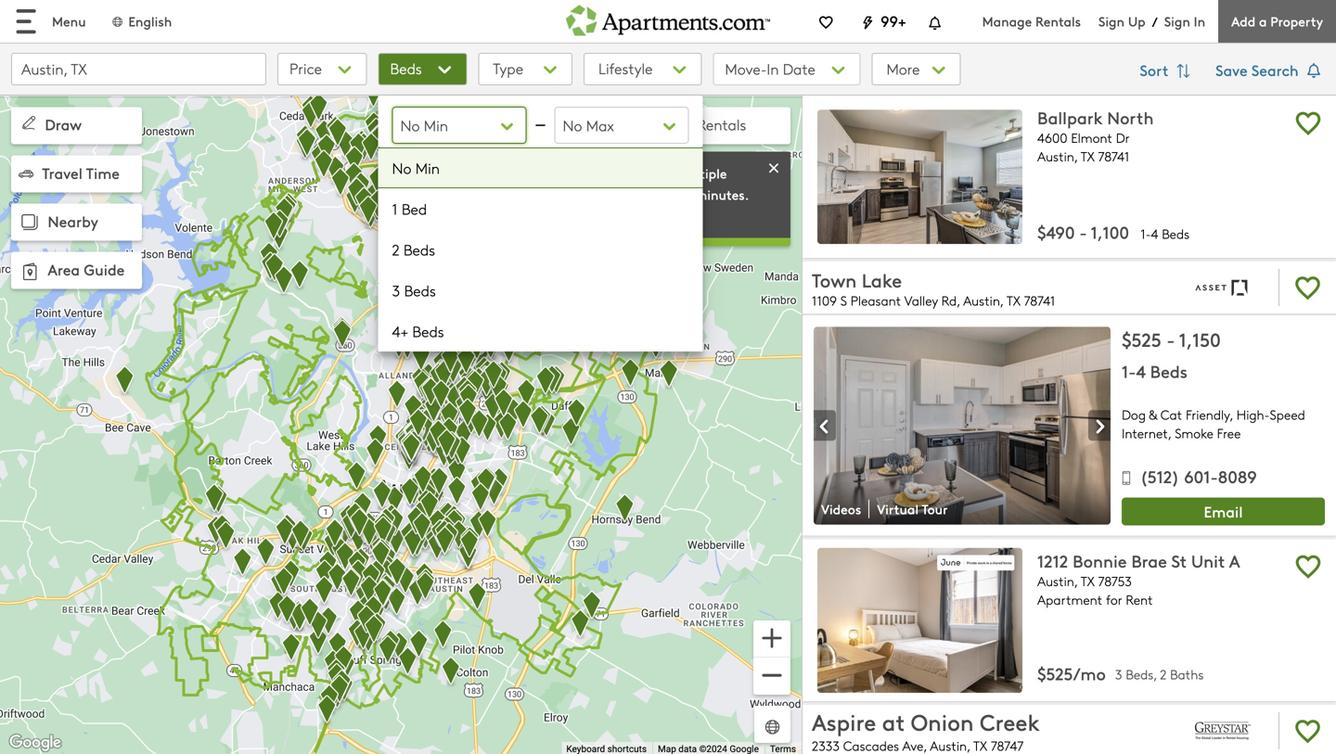 Task type: vqa. For each thing, say whether or not it's contained in the screenshot.
"Tour"
yes



Task type: describe. For each thing, give the bounding box(es) containing it.
Location or Point of Interest text field
[[11, 53, 266, 85]]

beds right 1,100
[[1162, 225, 1190, 243]]

email button
[[1122, 498, 1326, 526]]

move-in date button
[[713, 53, 861, 85]]

4600
[[1038, 129, 1068, 147]]

apartment
[[1038, 591, 1103, 609]]

78741 inside ballpark north 4600 elmont dr austin, tx 78741
[[1099, 148, 1130, 165]]

property
[[1271, 12, 1324, 30]]

1-4 beds
[[1141, 225, 1190, 243]]

map region
[[0, 0, 898, 755]]

move-in date
[[725, 58, 816, 79]]

$490
[[1038, 221, 1076, 244]]

beds down bed
[[404, 240, 435, 260]]

save search
[[1216, 59, 1303, 80]]

a
[[1260, 12, 1268, 30]]

pleasant
[[851, 292, 902, 310]]

save
[[1216, 59, 1248, 80]]

brae
[[1132, 550, 1168, 573]]

1 placard image image from the left
[[814, 412, 836, 442]]

$525
[[1122, 327, 1162, 352]]

beds button
[[378, 53, 467, 85]]

building photo - ballpark north image
[[818, 110, 1023, 244]]

virtual tour link
[[870, 500, 959, 519]]

town lake 1109 s pleasant valley rd, austin, tx 78741
[[812, 267, 1056, 310]]

to
[[660, 164, 673, 182]]

no up 1
[[392, 158, 412, 178]]

1212 bonnie brae st unit a austin, tx 78753 apartment for rent
[[1038, 550, 1241, 609]]

high-speed internet
[[1122, 406, 1306, 442]]

aspire
[[812, 707, 877, 738]]

2 placard image image from the left
[[1089, 412, 1111, 442]]

$525/mo
[[1038, 663, 1107, 686]]

sort
[[1140, 59, 1173, 80]]

1212
[[1038, 550, 1069, 573]]

0 vertical spatial 4
[[1152, 225, 1159, 243]]

time
[[86, 162, 120, 183]]

- for 1,150
[[1167, 327, 1176, 352]]

cat
[[1161, 406, 1183, 424]]

3 inside $525/mo 3 beds, 2 baths
[[1116, 666, 1123, 684]]

add
[[1232, 12, 1256, 30]]

draw button
[[11, 107, 142, 144]]

new! apply to multiple properties within minutes.
[[588, 164, 749, 204]]

a
[[1230, 550, 1241, 573]]

1109
[[812, 292, 837, 310]]

st
[[1172, 550, 1187, 573]]

no max button
[[555, 107, 689, 144]]

32,814 rentals
[[651, 114, 747, 135]]

beds inside $525 - 1,150 1-4 beds
[[1151, 360, 1188, 383]]

type button
[[478, 53, 573, 85]]

manage
[[983, 12, 1033, 30]]

area
[[48, 259, 80, 280]]

margin image for nearby
[[17, 209, 43, 236]]

north
[[1108, 106, 1154, 129]]

add a property link
[[1219, 0, 1337, 43]]

austin, inside ballpark north 4600 elmont dr austin, tx 78741
[[1038, 148, 1078, 165]]

save search button
[[1216, 53, 1326, 90]]

s
[[841, 292, 848, 310]]

no for no max button
[[563, 115, 583, 136]]

friendly
[[1186, 406, 1230, 424]]

beds inside button
[[390, 58, 422, 78]]

601-
[[1185, 465, 1219, 488]]

google image
[[5, 732, 66, 755]]

properties
[[588, 186, 650, 204]]

lake
[[862, 267, 902, 293]]

baths
[[1171, 666, 1204, 684]]

more
[[887, 58, 924, 79]]

aspire at onion creek
[[812, 707, 1040, 738]]

email
[[1205, 501, 1243, 522]]

nearby link
[[11, 204, 142, 241]]

4+
[[392, 321, 409, 342]]

smoke free
[[1175, 425, 1242, 442]]

free
[[1218, 425, 1242, 442]]

austin, inside 1212 bonnie brae st unit a austin, tx 78753 apartment for rent
[[1038, 573, 1078, 590]]

2 inside $525/mo 3 beds, 2 baths
[[1161, 666, 1167, 684]]

1 sign from the left
[[1099, 12, 1125, 30]]

margin image for draw
[[19, 113, 39, 133]]

bed
[[402, 199, 427, 219]]

max
[[587, 115, 614, 136]]

no min inside no min button
[[401, 115, 448, 136]]

tx inside ballpark north 4600 elmont dr austin, tx 78741
[[1081, 148, 1095, 165]]

speed
[[1270, 406, 1306, 424]]

rd,
[[942, 292, 961, 310]]

2 sign from the left
[[1165, 12, 1191, 30]]

creek
[[980, 707, 1040, 738]]

videos
[[822, 500, 862, 518]]

4 inside $525 - 1,150 1-4 beds
[[1137, 360, 1146, 383]]

within
[[653, 186, 692, 204]]

manage rentals link
[[983, 12, 1099, 30]]

$490 - 1,100
[[1038, 221, 1130, 244]]

sort button
[[1131, 53, 1205, 90]]

1 vertical spatial no min
[[392, 158, 440, 178]]

training image
[[765, 159, 784, 178]]

menu
[[52, 12, 86, 30]]

austin, inside town lake 1109 s pleasant valley rd, austin, tx 78741
[[964, 292, 1004, 310]]

minutes.
[[695, 186, 749, 204]]

(512)
[[1141, 465, 1180, 488]]

apply
[[623, 164, 657, 182]]

32,814
[[651, 114, 693, 135]]

(512) 601-8089
[[1141, 465, 1258, 488]]

beds up 4+ beds
[[404, 280, 436, 301]]

aspire at onion creek link
[[812, 707, 1166, 755]]

2 beds
[[392, 240, 435, 260]]



Task type: locate. For each thing, give the bounding box(es) containing it.
78741
[[1099, 148, 1130, 165], [1024, 292, 1056, 310]]

0 vertical spatial austin,
[[1038, 148, 1078, 165]]

at
[[883, 707, 905, 738]]

tx right rd,
[[1007, 292, 1021, 310]]

0 vertical spatial min
[[424, 115, 448, 136]]

-
[[1080, 221, 1088, 244], [1167, 327, 1176, 352]]

1,150
[[1180, 327, 1222, 352]]

0 horizontal spatial 4
[[1137, 360, 1146, 383]]

videos link
[[814, 500, 870, 519]]

margin image left 'draw'
[[19, 113, 39, 133]]

1- inside $525 - 1,150 1-4 beds
[[1122, 360, 1137, 383]]

0 vertical spatial 1-
[[1141, 225, 1152, 243]]

min inside button
[[424, 115, 448, 136]]

rentals right 32,814
[[697, 114, 747, 135]]

0 vertical spatial no min
[[401, 115, 448, 136]]

type
[[493, 58, 524, 78]]

ballpark
[[1038, 106, 1103, 129]]

margin image for area guide
[[17, 259, 43, 285]]

margin image inside draw button
[[19, 113, 39, 133]]

no for no min button at the top of page
[[401, 115, 420, 136]]

placard image image
[[814, 412, 836, 442], [1089, 412, 1111, 442]]

0 horizontal spatial 1-
[[1122, 360, 1137, 383]]

tour
[[922, 500, 948, 518]]

1 vertical spatial tx
[[1007, 292, 1021, 310]]

4 right 1,100
[[1152, 225, 1159, 243]]

placard image image up videos
[[814, 412, 836, 442]]

1 vertical spatial min
[[416, 158, 440, 178]]

4
[[1152, 225, 1159, 243], [1137, 360, 1146, 383]]

english
[[128, 12, 172, 30]]

8089
[[1219, 465, 1258, 488]]

1 vertical spatial rentals
[[697, 114, 747, 135]]

area guide
[[48, 259, 125, 280]]

travel
[[42, 162, 83, 183]]

(512) 601-8089 link
[[1122, 465, 1258, 494]]

0 horizontal spatial sign
[[1099, 12, 1125, 30]]

0 vertical spatial margin image
[[19, 113, 39, 133]]

price button
[[278, 53, 367, 85]]

austin, down the 4600
[[1038, 148, 1078, 165]]

unit
[[1192, 550, 1226, 573]]

nearby
[[48, 211, 98, 232]]

0 vertical spatial 78741
[[1099, 148, 1130, 165]]

apartments.com logo image
[[566, 0, 771, 36]]

2 vertical spatial austin,
[[1038, 573, 1078, 590]]

ballpark north 4600 elmont dr austin, tx 78741
[[1038, 106, 1154, 165]]

78753
[[1099, 573, 1133, 590]]

0 horizontal spatial 78741
[[1024, 292, 1056, 310]]

1
[[392, 199, 398, 219]]

lifestyle button
[[584, 53, 702, 85]]

0 vertical spatial -
[[1080, 221, 1088, 244]]

price
[[290, 58, 322, 78]]

beds down $525
[[1151, 360, 1188, 383]]

2 down 1
[[392, 240, 400, 260]]

search
[[1252, 59, 1299, 80]]

0 horizontal spatial rentals
[[697, 114, 747, 135]]

manage rentals sign up / sign in
[[983, 12, 1206, 30]]

dog
[[1122, 406, 1146, 424]]

up
[[1129, 12, 1146, 30]]

3 beds
[[392, 280, 436, 301]]

beds
[[390, 58, 422, 78], [1162, 225, 1190, 243], [404, 240, 435, 260], [404, 280, 436, 301], [413, 321, 444, 342], [1151, 360, 1188, 383]]

3 up 4+
[[392, 280, 400, 301]]

no inside button
[[563, 115, 583, 136]]

1 horizontal spatial 78741
[[1099, 148, 1130, 165]]

move-
[[725, 58, 767, 79]]

min up bed
[[416, 158, 440, 178]]

rentals for 32,814
[[697, 114, 747, 135]]

- right $525
[[1167, 327, 1176, 352]]

placard image image left dog
[[1089, 412, 1111, 442]]

austin, right rd,
[[964, 292, 1004, 310]]

1 vertical spatial 4
[[1137, 360, 1146, 383]]

greystar real estate partners image
[[1179, 709, 1268, 754]]

- inside $525 - 1,150 1-4 beds
[[1167, 327, 1176, 352]]

no min up bed
[[392, 158, 440, 178]]

2 vertical spatial tx
[[1081, 573, 1095, 590]]

- left 1,100
[[1080, 221, 1088, 244]]

virtual
[[877, 500, 919, 518]]

1 horizontal spatial sign
[[1165, 12, 1191, 30]]

satellite view image
[[762, 717, 784, 739]]

$525/mo 3 beds, 2 baths
[[1038, 663, 1204, 686]]

beds up no min button at the top of page
[[390, 58, 422, 78]]

margin image left area
[[17, 259, 43, 285]]

no inside button
[[401, 115, 420, 136]]

menu button
[[0, 0, 101, 43]]

margin image
[[19, 166, 33, 181]]

tx inside town lake 1109 s pleasant valley rd, austin, tx 78741
[[1007, 292, 1021, 310]]

more button
[[872, 53, 962, 85]]

1 horizontal spatial 4
[[1152, 225, 1159, 243]]

2
[[392, 240, 400, 260], [1161, 666, 1167, 684]]

travel time
[[42, 162, 120, 183]]

sign up link
[[1099, 12, 1146, 30]]

0 vertical spatial rentals
[[1036, 12, 1082, 30]]

1 vertical spatial -
[[1167, 327, 1176, 352]]

0 horizontal spatial in
[[767, 58, 779, 79]]

rentals right manage
[[1036, 12, 1082, 30]]

no
[[401, 115, 420, 136], [563, 115, 583, 136], [392, 158, 412, 178]]

in inside manage rentals sign up / sign in
[[1194, 12, 1206, 30]]

virtual tour
[[877, 500, 948, 518]]

margin image left 'nearby'
[[17, 209, 43, 236]]

in
[[1194, 12, 1206, 30], [767, 58, 779, 79]]

1 horizontal spatial in
[[1194, 12, 1206, 30]]

sign left up
[[1099, 12, 1125, 30]]

building photo - private bedroom in 3 bed/2 bath home image
[[818, 548, 1023, 694]]

3 left the beds,
[[1116, 666, 1123, 684]]

1-
[[1141, 225, 1152, 243], [1122, 360, 1137, 383]]

in inside button
[[767, 58, 779, 79]]

english link
[[110, 12, 172, 30]]

austin,
[[1038, 148, 1078, 165], [964, 292, 1004, 310], [1038, 573, 1078, 590]]

tx down elmont in the top of the page
[[1081, 148, 1095, 165]]

0 horizontal spatial placard image image
[[814, 412, 836, 442]]

4 down $525
[[1137, 360, 1146, 383]]

1 vertical spatial 78741
[[1024, 292, 1056, 310]]

no min button
[[392, 107, 527, 144]]

onion
[[911, 707, 974, 738]]

add a property
[[1232, 12, 1324, 30]]

- for 1,100
[[1080, 221, 1088, 244]]

3
[[392, 280, 400, 301], [1116, 666, 1123, 684]]

area guide button
[[11, 252, 142, 289]]

in left add
[[1194, 12, 1206, 30]]

rentals inside manage rentals sign up / sign in
[[1036, 12, 1082, 30]]

beds,
[[1126, 666, 1157, 684]]

smoke
[[1175, 425, 1214, 442]]

1 vertical spatial 3
[[1116, 666, 1123, 684]]

1 horizontal spatial 2
[[1161, 666, 1167, 684]]

margin image inside area guide "button"
[[17, 259, 43, 285]]

1 vertical spatial 2
[[1161, 666, 1167, 684]]

asset living image
[[1179, 266, 1268, 310]]

2 right the beds,
[[1161, 666, 1167, 684]]

town
[[812, 267, 857, 293]]

1 horizontal spatial -
[[1167, 327, 1176, 352]]

no left max
[[563, 115, 583, 136]]

0 vertical spatial 3
[[392, 280, 400, 301]]

1 vertical spatial in
[[767, 58, 779, 79]]

bonnie
[[1073, 550, 1128, 573]]

0 horizontal spatial 2
[[392, 240, 400, 260]]

draw
[[45, 114, 82, 135]]

78741 down "dr"
[[1099, 148, 1130, 165]]

date
[[783, 58, 816, 79]]

1 vertical spatial 1-
[[1122, 360, 1137, 383]]

0 vertical spatial in
[[1194, 12, 1206, 30]]

0 vertical spatial 2
[[392, 240, 400, 260]]

tx inside 1212 bonnie brae st unit a austin, tx 78753 apartment for rent
[[1081, 573, 1095, 590]]

building photo - town lake image
[[814, 327, 1111, 525]]

elmont
[[1072, 129, 1113, 147]]

99+
[[881, 10, 907, 31]]

78741 down the $490
[[1024, 292, 1056, 310]]

sign right / on the right top of the page
[[1165, 12, 1191, 30]]

1 horizontal spatial rentals
[[1036, 12, 1082, 30]]

1 horizontal spatial 3
[[1116, 666, 1123, 684]]

rent
[[1126, 591, 1154, 609]]

1 vertical spatial austin,
[[964, 292, 1004, 310]]

2 vertical spatial margin image
[[17, 259, 43, 285]]

1 horizontal spatial placard image image
[[1089, 412, 1111, 442]]

guide
[[84, 259, 125, 280]]

internet
[[1122, 425, 1169, 442]]

margin image
[[19, 113, 39, 133], [17, 209, 43, 236], [17, 259, 43, 285]]

0 vertical spatial tx
[[1081, 148, 1095, 165]]

1- right 1,100
[[1141, 225, 1152, 243]]

1- down $525
[[1122, 360, 1137, 383]]

tx up apartment
[[1081, 573, 1095, 590]]

multiple
[[677, 164, 727, 182]]

1 vertical spatial margin image
[[17, 209, 43, 236]]

1 bed
[[392, 199, 427, 219]]

no min down beds button
[[401, 115, 448, 136]]

rentals for manage
[[1036, 12, 1082, 30]]

beds right 4+
[[413, 321, 444, 342]]

no max
[[563, 115, 614, 136]]

in left date
[[767, 58, 779, 79]]

0 horizontal spatial -
[[1080, 221, 1088, 244]]

sign in link
[[1165, 12, 1206, 30]]

margin image inside nearby link
[[17, 209, 43, 236]]

1 horizontal spatial 1-
[[1141, 225, 1152, 243]]

valley
[[905, 292, 938, 310]]

min down beds button
[[424, 115, 448, 136]]

78741 inside town lake 1109 s pleasant valley rd, austin, tx 78741
[[1024, 292, 1056, 310]]

no down beds button
[[401, 115, 420, 136]]

0 horizontal spatial 3
[[392, 280, 400, 301]]

austin, up apartment
[[1038, 573, 1078, 590]]

&
[[1150, 406, 1158, 424]]



